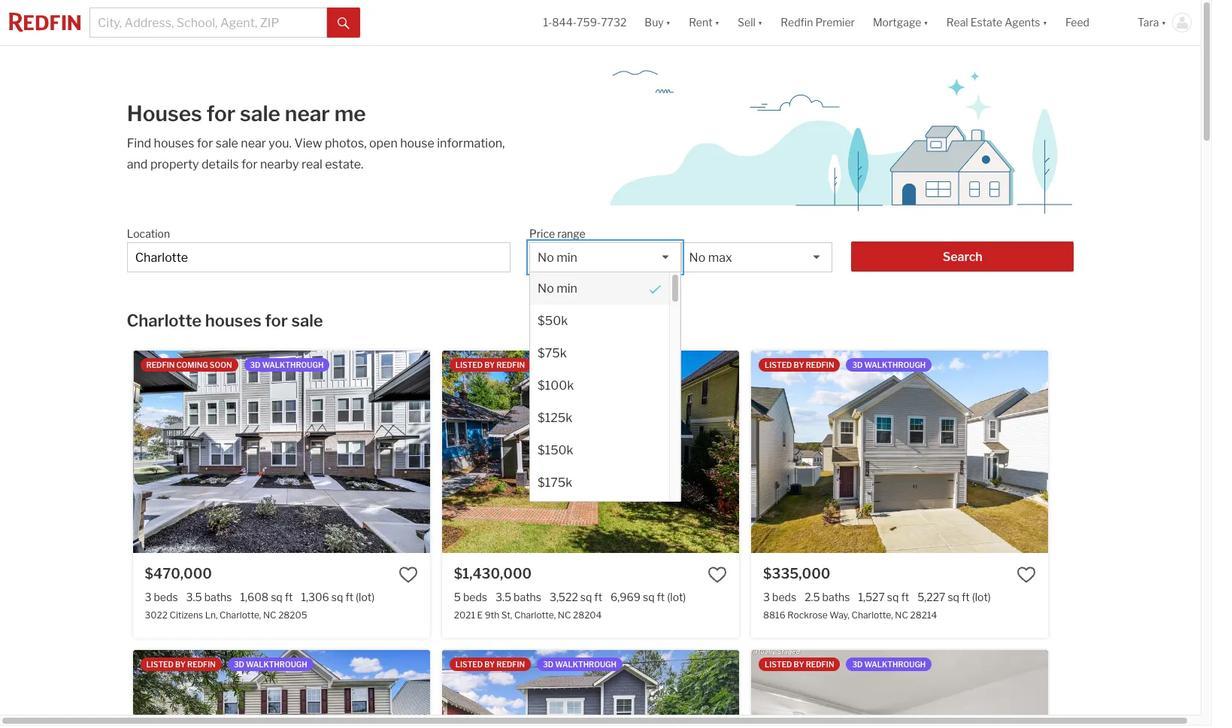 Task type: locate. For each thing, give the bounding box(es) containing it.
dialog containing no min
[[530, 272, 681, 531]]

(lot) for $1,430,000
[[668, 590, 686, 603]]

2021
[[454, 609, 476, 621]]

1 baths from the left
[[204, 590, 232, 603]]

walkthrough
[[262, 360, 324, 369], [555, 360, 617, 369], [865, 360, 926, 369], [246, 660, 308, 669], [555, 660, 617, 669], [865, 660, 926, 669]]

3 baths from the left
[[823, 590, 851, 603]]

3.5 baths up ln,
[[186, 590, 232, 603]]

6 ▾ from the left
[[1162, 16, 1167, 29]]

baths up 2021 e 9th st, charlotte, nc 28204
[[514, 590, 542, 603]]

listed by redfin for first photo of 3515 ettrick pl, charlotte, nc 28278
[[146, 660, 216, 669]]

1 (lot) from the left
[[356, 590, 375, 603]]

1 favorite button image from the left
[[399, 565, 418, 584]]

search
[[943, 250, 983, 264]]

0 horizontal spatial favorite button checkbox
[[708, 565, 728, 584]]

listed for first photo of 3515 ettrick pl, charlotte, nc 28278
[[146, 660, 174, 669]]

3 beds up 8816
[[764, 590, 797, 603]]

near up "view"
[[285, 101, 330, 126]]

3 beds for $335,000
[[764, 590, 797, 603]]

0 vertical spatial sale
[[240, 101, 281, 126]]

0 horizontal spatial charlotte,
[[220, 609, 261, 621]]

2 horizontal spatial baths
[[823, 590, 851, 603]]

2 min from the top
[[557, 281, 578, 296]]

6 sq from the left
[[948, 590, 960, 603]]

0 horizontal spatial houses
[[154, 136, 194, 150]]

2 3.5 baths from the left
[[496, 590, 542, 603]]

▾
[[666, 16, 671, 29], [715, 16, 720, 29], [758, 16, 763, 29], [924, 16, 929, 29], [1043, 16, 1048, 29], [1162, 16, 1167, 29]]

nc
[[263, 609, 277, 621], [558, 609, 571, 621], [896, 609, 909, 621]]

1 3 beds from the left
[[145, 590, 178, 603]]

walkthrough for 2nd photo of 3022 citizens ln, charlotte, nc 28205 from the right
[[262, 360, 324, 369]]

ft up 28205
[[285, 590, 293, 603]]

0 vertical spatial no min
[[538, 251, 578, 265]]

2 favorite button checkbox from the left
[[1018, 565, 1037, 584]]

3 up '3022'
[[145, 590, 152, 603]]

house
[[400, 136, 435, 150]]

you.
[[269, 136, 292, 150]]

1 photo of 8816 rockrose way, charlotte, nc 28214 image from the left
[[752, 351, 1049, 553]]

1 no min from the top
[[538, 251, 578, 265]]

1 horizontal spatial baths
[[514, 590, 542, 603]]

ft left 5,227
[[902, 590, 910, 603]]

3d for first photo of 3515 ettrick pl, charlotte, nc 28278
[[234, 660, 244, 669]]

charlotte, for $470,000
[[220, 609, 261, 621]]

sale for find houses for sale near you.
[[216, 136, 238, 150]]

houses up soon
[[205, 311, 262, 330]]

ft up 28204
[[595, 590, 603, 603]]

no down "price"
[[538, 251, 554, 265]]

1 charlotte, from the left
[[220, 609, 261, 621]]

$1,430,000
[[454, 566, 532, 581]]

sq for 3,522
[[581, 590, 592, 603]]

1 vertical spatial no min
[[538, 281, 578, 296]]

no up $50k
[[538, 281, 554, 296]]

estate
[[971, 16, 1003, 29]]

1 horizontal spatial 3
[[764, 590, 771, 603]]

sq right 1,306
[[332, 590, 343, 603]]

3 up 8816
[[764, 590, 771, 603]]

favorite button checkbox
[[708, 565, 728, 584], [1018, 565, 1037, 584]]

2 ft from the left
[[346, 590, 354, 603]]

photo of 3515 ettrick pl, charlotte, nc 28278 image down 28205
[[133, 650, 430, 726]]

▾ for buy ▾
[[666, 16, 671, 29]]

2 horizontal spatial (lot)
[[973, 590, 992, 603]]

3d for 2nd photo of 8816 rockrose way, charlotte, nc 28214 from right
[[853, 360, 863, 369]]

redfin for 2nd photo of 4121 walker rd #6, charlotte, nc 28211 from the right
[[806, 660, 835, 669]]

no min down price range in the left of the page
[[538, 251, 578, 265]]

3.5 up st,
[[496, 590, 512, 603]]

2021 e 9th st, charlotte, nc 28204
[[454, 609, 602, 621]]

3d walkthrough
[[250, 360, 324, 369], [543, 360, 617, 369], [853, 360, 926, 369], [234, 660, 308, 669], [543, 660, 617, 669], [853, 660, 926, 669]]

ln,
[[205, 609, 218, 621]]

6 ft from the left
[[962, 590, 970, 603]]

1 min from the top
[[557, 251, 578, 265]]

favorite button checkbox for $335,000
[[1018, 565, 1037, 584]]

by
[[485, 360, 495, 369], [794, 360, 805, 369], [175, 660, 186, 669], [485, 660, 495, 669], [794, 660, 805, 669]]

sale down city, address, school, agent, zip search box
[[291, 311, 323, 330]]

charlotte, for $335,000
[[852, 609, 894, 621]]

no min up $50k
[[538, 281, 578, 296]]

charlotte, down 1,527
[[852, 609, 894, 621]]

houses up property
[[154, 136, 194, 150]]

2 charlotte, from the left
[[515, 609, 556, 621]]

sell ▾ button
[[738, 0, 763, 45]]

0 horizontal spatial (lot)
[[356, 590, 375, 603]]

dialog
[[530, 272, 681, 531]]

photo of 3022 citizens ln, charlotte, nc 28205 image
[[133, 351, 430, 553], [430, 351, 727, 553]]

▾ right rent
[[715, 16, 720, 29]]

▾ for tara ▾
[[1162, 16, 1167, 29]]

1 horizontal spatial houses
[[205, 311, 262, 330]]

5,227 sq ft (lot)
[[918, 590, 992, 603]]

3 favorite button image from the left
[[1018, 565, 1037, 584]]

▾ right agents
[[1043, 16, 1048, 29]]

City, Address, School, Agent, ZIP search field
[[90, 8, 327, 38]]

location
[[127, 227, 170, 240]]

3.5 baths up 2021 e 9th st, charlotte, nc 28204
[[496, 590, 542, 603]]

2 beds from the left
[[463, 590, 488, 603]]

2 nc from the left
[[558, 609, 571, 621]]

(lot) right 1,306
[[356, 590, 375, 603]]

1 horizontal spatial nc
[[558, 609, 571, 621]]

2 horizontal spatial charlotte,
[[852, 609, 894, 621]]

st,
[[502, 609, 513, 621]]

listed
[[456, 360, 483, 369], [765, 360, 793, 369], [146, 660, 174, 669], [456, 660, 483, 669], [765, 660, 793, 669]]

beds up '3022'
[[154, 590, 178, 603]]

▾ right buy
[[666, 16, 671, 29]]

photo of 3515 ettrick pl, charlotte, nc 28278 image
[[133, 650, 430, 726], [430, 650, 727, 726]]

charlotte
[[127, 311, 202, 330]]

1 horizontal spatial charlotte,
[[515, 609, 556, 621]]

2 baths from the left
[[514, 590, 542, 603]]

no
[[538, 251, 554, 265], [690, 251, 706, 265], [538, 281, 554, 296]]

min down range at top
[[557, 251, 578, 265]]

min up $50k
[[557, 281, 578, 296]]

1,527
[[859, 590, 885, 603]]

sq right 1,608 at the bottom left
[[271, 590, 283, 603]]

2 horizontal spatial nc
[[896, 609, 909, 621]]

redfin
[[146, 360, 175, 369], [497, 360, 525, 369], [806, 360, 835, 369], [187, 660, 216, 669], [497, 660, 525, 669], [806, 660, 835, 669]]

for
[[207, 101, 236, 126], [197, 136, 213, 150], [242, 157, 258, 172], [265, 311, 288, 330]]

2 vertical spatial sale
[[291, 311, 323, 330]]

near left you.
[[241, 136, 266, 150]]

3d
[[250, 360, 261, 369], [543, 360, 554, 369], [853, 360, 863, 369], [234, 660, 244, 669], [543, 660, 554, 669], [853, 660, 863, 669]]

1 ft from the left
[[285, 590, 293, 603]]

1 horizontal spatial beds
[[463, 590, 488, 603]]

sale up details
[[216, 136, 238, 150]]

3 charlotte, from the left
[[852, 609, 894, 621]]

list box
[[530, 242, 681, 531]]

1 horizontal spatial near
[[285, 101, 330, 126]]

0 horizontal spatial 3.5
[[186, 590, 202, 603]]

1 photo of 933 sweetbriar st, charlotte, nc 28205 image from the left
[[442, 650, 740, 726]]

3.5 for $470,000
[[186, 590, 202, 603]]

sq for 5,227
[[948, 590, 960, 603]]

1 3 from the left
[[145, 590, 152, 603]]

premier
[[816, 16, 855, 29]]

1 vertical spatial sale
[[216, 136, 238, 150]]

1 horizontal spatial 3.5
[[496, 590, 512, 603]]

2 (lot) from the left
[[668, 590, 686, 603]]

beds up 8816
[[773, 590, 797, 603]]

0 horizontal spatial sale
[[216, 136, 238, 150]]

1 3.5 from the left
[[186, 590, 202, 603]]

houses for charlotte
[[205, 311, 262, 330]]

3 sq from the left
[[581, 590, 592, 603]]

0 horizontal spatial nc
[[263, 609, 277, 621]]

walkthrough for 2nd photo of 8816 rockrose way, charlotte, nc 28214 from right
[[865, 360, 926, 369]]

ft right 1,306
[[346, 590, 354, 603]]

3 beds
[[145, 590, 178, 603], [764, 590, 797, 603]]

listed by redfin for 2nd photo of 8816 rockrose way, charlotte, nc 28214 from right
[[765, 360, 835, 369]]

▾ for rent ▾
[[715, 16, 720, 29]]

listed by redfin
[[456, 360, 525, 369], [765, 360, 835, 369], [146, 660, 216, 669], [456, 660, 525, 669], [765, 660, 835, 669]]

photo of 8816 rockrose way, charlotte, nc 28214 image
[[752, 351, 1049, 553], [1049, 351, 1213, 553]]

for inside view photos, open house information, and property details for nearby real estate.
[[242, 157, 258, 172]]

0 vertical spatial houses
[[154, 136, 194, 150]]

0 horizontal spatial 3.5 baths
[[186, 590, 232, 603]]

tara ▾
[[1138, 16, 1167, 29]]

$470,000
[[145, 566, 212, 581]]

tara
[[1138, 16, 1160, 29]]

1 favorite button checkbox from the left
[[708, 565, 728, 584]]

1 horizontal spatial 3.5 baths
[[496, 590, 542, 603]]

photo of 2021 e 9th st, charlotte, nc 28204 image
[[442, 351, 740, 553], [739, 351, 1037, 553]]

1 horizontal spatial 3 beds
[[764, 590, 797, 603]]

3022 citizens ln, charlotte, nc 28205
[[145, 609, 307, 621]]

photo of 3515 ettrick pl, charlotte, nc 28278 image down 28204
[[430, 650, 727, 726]]

$50k
[[538, 314, 568, 328]]

0 horizontal spatial near
[[241, 136, 266, 150]]

1 horizontal spatial (lot)
[[668, 590, 686, 603]]

find
[[127, 136, 151, 150]]

4 ft from the left
[[657, 590, 665, 603]]

2 horizontal spatial favorite button image
[[1018, 565, 1037, 584]]

1 sq from the left
[[271, 590, 283, 603]]

(lot) right 6,969
[[668, 590, 686, 603]]

beds for $335,000
[[773, 590, 797, 603]]

nc left 28214
[[896, 609, 909, 621]]

1 vertical spatial houses
[[205, 311, 262, 330]]

0 horizontal spatial 3 beds
[[145, 590, 178, 603]]

beds right 5
[[463, 590, 488, 603]]

1 nc from the left
[[263, 609, 277, 621]]

charlotte, right st,
[[515, 609, 556, 621]]

beds
[[154, 590, 178, 603], [463, 590, 488, 603], [773, 590, 797, 603]]

houses
[[127, 101, 202, 126]]

0 horizontal spatial 3
[[145, 590, 152, 603]]

3 ft from the left
[[595, 590, 603, 603]]

0 horizontal spatial baths
[[204, 590, 232, 603]]

1 beds from the left
[[154, 590, 178, 603]]

redfin premier
[[781, 16, 855, 29]]

baths
[[204, 590, 232, 603], [514, 590, 542, 603], [823, 590, 851, 603]]

sq right 1,527
[[888, 590, 899, 603]]

favorite button checkbox
[[399, 565, 418, 584]]

5 sq from the left
[[888, 590, 899, 603]]

1 ▾ from the left
[[666, 16, 671, 29]]

3 ▾ from the left
[[758, 16, 763, 29]]

3 nc from the left
[[896, 609, 909, 621]]

rent ▾ button
[[680, 0, 729, 45]]

▾ right mortgage
[[924, 16, 929, 29]]

3.5 up citizens
[[186, 590, 202, 603]]

0 vertical spatial near
[[285, 101, 330, 126]]

sq right 5,227
[[948, 590, 960, 603]]

way,
[[830, 609, 850, 621]]

soon
[[210, 360, 232, 369]]

2 sq from the left
[[332, 590, 343, 603]]

2 horizontal spatial sale
[[291, 311, 323, 330]]

favorite button image for $470,000
[[399, 565, 418, 584]]

3 beds up '3022'
[[145, 590, 178, 603]]

sq right 6,969
[[643, 590, 655, 603]]

2 ▾ from the left
[[715, 16, 720, 29]]

2 3.5 from the left
[[496, 590, 512, 603]]

sale up you.
[[240, 101, 281, 126]]

sale
[[240, 101, 281, 126], [216, 136, 238, 150], [291, 311, 323, 330]]

ft
[[285, 590, 293, 603], [346, 590, 354, 603], [595, 590, 603, 603], [657, 590, 665, 603], [902, 590, 910, 603], [962, 590, 970, 603]]

favorite button image
[[399, 565, 418, 584], [708, 565, 728, 584], [1018, 565, 1037, 584]]

buy ▾
[[645, 16, 671, 29]]

buy ▾ button
[[645, 0, 671, 45]]

0 vertical spatial min
[[557, 251, 578, 265]]

2 3 from the left
[[764, 590, 771, 603]]

1,608 sq ft
[[240, 590, 293, 603]]

charlotte houses for sale
[[127, 311, 323, 330]]

nc down 1,608 sq ft at the left
[[263, 609, 277, 621]]

4 sq from the left
[[643, 590, 655, 603]]

3.5
[[186, 590, 202, 603], [496, 590, 512, 603]]

0 horizontal spatial favorite button image
[[399, 565, 418, 584]]

ft right 5,227
[[962, 590, 970, 603]]

3d for 2nd photo of 3022 citizens ln, charlotte, nc 28205 from the right
[[250, 360, 261, 369]]

1,527 sq ft
[[859, 590, 910, 603]]

favorite button image for $1,430,000
[[708, 565, 728, 584]]

1 horizontal spatial favorite button image
[[708, 565, 728, 584]]

beds for $470,000
[[154, 590, 178, 603]]

28204
[[573, 609, 602, 621]]

price range
[[530, 227, 586, 240]]

2 favorite button image from the left
[[708, 565, 728, 584]]

2 horizontal spatial beds
[[773, 590, 797, 603]]

find houses for sale near you.
[[127, 136, 294, 150]]

mortgage ▾
[[874, 16, 929, 29]]

charlotte, down 1,608 at the bottom left
[[220, 609, 261, 621]]

baths up ln,
[[204, 590, 232, 603]]

3d walkthrough for 2nd photo of 4121 walker rd #6, charlotte, nc 28211 from the right
[[853, 660, 926, 669]]

view photos, open house information, and property details for nearby real estate.
[[127, 136, 505, 172]]

1-844-759-7732 link
[[544, 16, 627, 29]]

redfin for first photo of 3515 ettrick pl, charlotte, nc 28278
[[187, 660, 216, 669]]

8816 rockrose way, charlotte, nc 28214
[[764, 609, 938, 621]]

3d walkthrough for 1st photo of 2021 e 9th st, charlotte, nc 28204 from the left
[[543, 360, 617, 369]]

2 photo of 8816 rockrose way, charlotte, nc 28214 image from the left
[[1049, 351, 1213, 553]]

1 vertical spatial min
[[557, 281, 578, 296]]

▾ right sell
[[758, 16, 763, 29]]

(lot) right 5,227
[[973, 590, 992, 603]]

3 (lot) from the left
[[973, 590, 992, 603]]

4 ▾ from the left
[[924, 16, 929, 29]]

3 beds from the left
[[773, 590, 797, 603]]

sq up 28204
[[581, 590, 592, 603]]

sq
[[271, 590, 283, 603], [332, 590, 343, 603], [581, 590, 592, 603], [643, 590, 655, 603], [888, 590, 899, 603], [948, 590, 960, 603]]

2 3 beds from the left
[[764, 590, 797, 603]]

listed for 2nd photo of 8816 rockrose way, charlotte, nc 28214 from right
[[765, 360, 793, 369]]

ft for 1,306 sq ft (lot)
[[346, 590, 354, 603]]

no max
[[690, 251, 733, 265]]

3,522
[[550, 590, 578, 603]]

by for 2nd photo of 8816 rockrose way, charlotte, nc 28214 from right
[[794, 360, 805, 369]]

baths up way, in the bottom right of the page
[[823, 590, 851, 603]]

nc down the 3,522
[[558, 609, 571, 621]]

houses for find
[[154, 136, 194, 150]]

by for first photo of 3515 ettrick pl, charlotte, nc 28278
[[175, 660, 186, 669]]

▾ right tara
[[1162, 16, 1167, 29]]

price
[[530, 227, 555, 240]]

ft right 6,969
[[657, 590, 665, 603]]

5 ft from the left
[[902, 590, 910, 603]]

ft for 3,522 sq ft
[[595, 590, 603, 603]]

1 horizontal spatial favorite button checkbox
[[1018, 565, 1037, 584]]

1 3.5 baths from the left
[[186, 590, 232, 603]]

sq for 1,306
[[332, 590, 343, 603]]

photo of 933 sweetbriar st, charlotte, nc 28205 image
[[442, 650, 740, 726], [739, 650, 1037, 726]]

3d walkthrough for 2nd photo of 3022 citizens ln, charlotte, nc 28205 from the right
[[250, 360, 324, 369]]

0 horizontal spatial beds
[[154, 590, 178, 603]]

favorite button checkbox for $1,430,000
[[708, 565, 728, 584]]

no min
[[538, 251, 578, 265], [538, 281, 578, 296]]

mortgage
[[874, 16, 922, 29]]

2 photo of 2021 e 9th st, charlotte, nc 28204 image from the left
[[739, 351, 1037, 553]]

photo of 4121 walker rd #6, charlotte, nc 28211 image
[[752, 650, 1049, 726], [1049, 650, 1213, 726]]

baths for $470,000
[[204, 590, 232, 603]]



Task type: describe. For each thing, give the bounding box(es) containing it.
details
[[202, 157, 239, 172]]

redfin
[[781, 16, 814, 29]]

1 photo of 3022 citizens ln, charlotte, nc 28205 image from the left
[[133, 351, 430, 553]]

1,608
[[240, 590, 269, 603]]

agents
[[1005, 16, 1041, 29]]

sq for 6,969
[[643, 590, 655, 603]]

and
[[127, 157, 148, 172]]

citizens
[[170, 609, 203, 621]]

1,306 sq ft (lot)
[[301, 590, 375, 603]]

listed for 2nd photo of 4121 walker rd #6, charlotte, nc 28211 from the right
[[765, 660, 793, 669]]

1-
[[544, 16, 552, 29]]

ft for 5,227 sq ft (lot)
[[962, 590, 970, 603]]

sell ▾
[[738, 16, 763, 29]]

1 photo of 4121 walker rd #6, charlotte, nc 28211 image from the left
[[752, 650, 1049, 726]]

(lot) for $470,000
[[356, 590, 375, 603]]

(lot) for $335,000
[[973, 590, 992, 603]]

listed by redfin for 2nd photo of 4121 walker rd #6, charlotte, nc 28211 from the right
[[765, 660, 835, 669]]

$150k
[[538, 443, 574, 457]]

estate.
[[325, 157, 364, 172]]

ft for 6,969 sq ft (lot)
[[657, 590, 665, 603]]

$335,000
[[764, 566, 831, 581]]

list box containing no min
[[530, 242, 681, 531]]

redfin for 1st photo of 2021 e 9th st, charlotte, nc 28204 from the left
[[497, 360, 525, 369]]

2.5
[[805, 590, 821, 603]]

no left the max
[[690, 251, 706, 265]]

3d walkthrough for 2nd photo of 8816 rockrose way, charlotte, nc 28214 from right
[[853, 360, 926, 369]]

$125k
[[538, 411, 573, 425]]

$100k
[[538, 378, 574, 393]]

1 photo of 2021 e 9th st, charlotte, nc 28204 image from the left
[[442, 351, 740, 553]]

28205
[[278, 609, 307, 621]]

rent ▾
[[689, 16, 720, 29]]

ft for 1,608 sq ft
[[285, 590, 293, 603]]

nearby
[[260, 157, 299, 172]]

sell ▾ button
[[729, 0, 772, 45]]

1 vertical spatial near
[[241, 136, 266, 150]]

houses for sale near me
[[127, 101, 366, 126]]

range
[[558, 227, 586, 240]]

walkthrough for 1st photo of 2021 e 9th st, charlotte, nc 28204 from the left
[[555, 360, 617, 369]]

nc for $335,000
[[896, 609, 909, 621]]

1 photo of 3515 ettrick pl, charlotte, nc 28278 image from the left
[[133, 650, 430, 726]]

open
[[369, 136, 398, 150]]

3.5 baths for $470,000
[[186, 590, 232, 603]]

$175k
[[538, 476, 573, 490]]

6,969 sq ft (lot)
[[611, 590, 686, 603]]

844-
[[552, 16, 577, 29]]

sq for 1,527
[[888, 590, 899, 603]]

real estate agents ▾ link
[[947, 0, 1048, 45]]

3022
[[145, 609, 168, 621]]

submit search image
[[338, 17, 350, 29]]

▾ for mortgage ▾
[[924, 16, 929, 29]]

5
[[454, 590, 461, 603]]

e
[[477, 609, 483, 621]]

2 photo of 4121 walker rd #6, charlotte, nc 28211 image from the left
[[1049, 650, 1213, 726]]

redfin for 2nd photo of 8816 rockrose way, charlotte, nc 28214 from right
[[806, 360, 835, 369]]

2 no min from the top
[[538, 281, 578, 296]]

me
[[335, 101, 366, 126]]

sq for 1,608
[[271, 590, 283, 603]]

9th
[[485, 609, 500, 621]]

7732
[[601, 16, 627, 29]]

mortgage ▾ button
[[874, 0, 929, 45]]

by for 2nd photo of 4121 walker rd #6, charlotte, nc 28211 from the right
[[794, 660, 805, 669]]

max
[[709, 251, 733, 265]]

$75k
[[538, 346, 567, 360]]

1-844-759-7732
[[544, 16, 627, 29]]

City, Address, School, Agent, ZIP search field
[[127, 242, 511, 272]]

3.5 for $1,430,000
[[496, 590, 512, 603]]

3 beds for $470,000
[[145, 590, 178, 603]]

3d for 2nd photo of 4121 walker rd #6, charlotte, nc 28211 from the right
[[853, 660, 863, 669]]

6,969
[[611, 590, 641, 603]]

nc for $470,000
[[263, 609, 277, 621]]

28214
[[911, 609, 938, 621]]

buy
[[645, 16, 664, 29]]

redfin premier button
[[772, 0, 864, 45]]

photos,
[[325, 136, 367, 150]]

3 for $470,000
[[145, 590, 152, 603]]

real
[[947, 16, 969, 29]]

sale for charlotte houses for sale
[[291, 311, 323, 330]]

2 photo of 3022 citizens ln, charlotte, nc 28205 image from the left
[[430, 351, 727, 553]]

no min element
[[530, 272, 669, 305]]

5 ▾ from the left
[[1043, 16, 1048, 29]]

no inside no min element
[[538, 281, 554, 296]]

coming
[[176, 360, 208, 369]]

1 horizontal spatial sale
[[240, 101, 281, 126]]

759-
[[577, 16, 601, 29]]

5 beds
[[454, 590, 488, 603]]

baths for $1,430,000
[[514, 590, 542, 603]]

2.5 baths
[[805, 590, 851, 603]]

beds for $1,430,000
[[463, 590, 488, 603]]

baths for $335,000
[[823, 590, 851, 603]]

sell
[[738, 16, 756, 29]]

feed
[[1066, 16, 1090, 29]]

walkthrough for first photo of 3515 ettrick pl, charlotte, nc 28278
[[246, 660, 308, 669]]

3 for $335,000
[[764, 590, 771, 603]]

real estate agents ▾ button
[[938, 0, 1057, 45]]

view
[[294, 136, 322, 150]]

3d walkthrough for first photo of 3515 ettrick pl, charlotte, nc 28278
[[234, 660, 308, 669]]

by for 1st photo of 2021 e 9th st, charlotte, nc 28204 from the left
[[485, 360, 495, 369]]

$200k image
[[530, 499, 669, 531]]

rockrose
[[788, 609, 828, 621]]

2 photo of 933 sweetbriar st, charlotte, nc 28205 image from the left
[[739, 650, 1037, 726]]

mortgage ▾ button
[[864, 0, 938, 45]]

1,306
[[301, 590, 329, 603]]

property
[[150, 157, 199, 172]]

favorite button image for $335,000
[[1018, 565, 1037, 584]]

listed by redfin for 1st photo of 2021 e 9th st, charlotte, nc 28204 from the left
[[456, 360, 525, 369]]

listed for 1st photo of 2021 e 9th st, charlotte, nc 28204 from the left
[[456, 360, 483, 369]]

rent
[[689, 16, 713, 29]]

min inside dialog
[[557, 281, 578, 296]]

▾ for sell ▾
[[758, 16, 763, 29]]

3d for 1st photo of 2021 e 9th st, charlotte, nc 28204 from the left
[[543, 360, 554, 369]]

buy ▾ button
[[636, 0, 680, 45]]

walkthrough for 2nd photo of 4121 walker rd #6, charlotte, nc 28211 from the right
[[865, 660, 926, 669]]

information,
[[437, 136, 505, 150]]

real
[[302, 157, 323, 172]]

5,227
[[918, 590, 946, 603]]

3.5 baths for $1,430,000
[[496, 590, 542, 603]]

search button
[[852, 241, 1075, 271]]

real estate agents ▾
[[947, 16, 1048, 29]]

rent ▾ button
[[689, 0, 720, 45]]

8816
[[764, 609, 786, 621]]

redfin coming soon
[[146, 360, 232, 369]]

2 photo of 3515 ettrick pl, charlotte, nc 28278 image from the left
[[430, 650, 727, 726]]

3,522 sq ft
[[550, 590, 603, 603]]

ft for 1,527 sq ft
[[902, 590, 910, 603]]



Task type: vqa. For each thing, say whether or not it's contained in the screenshot.


